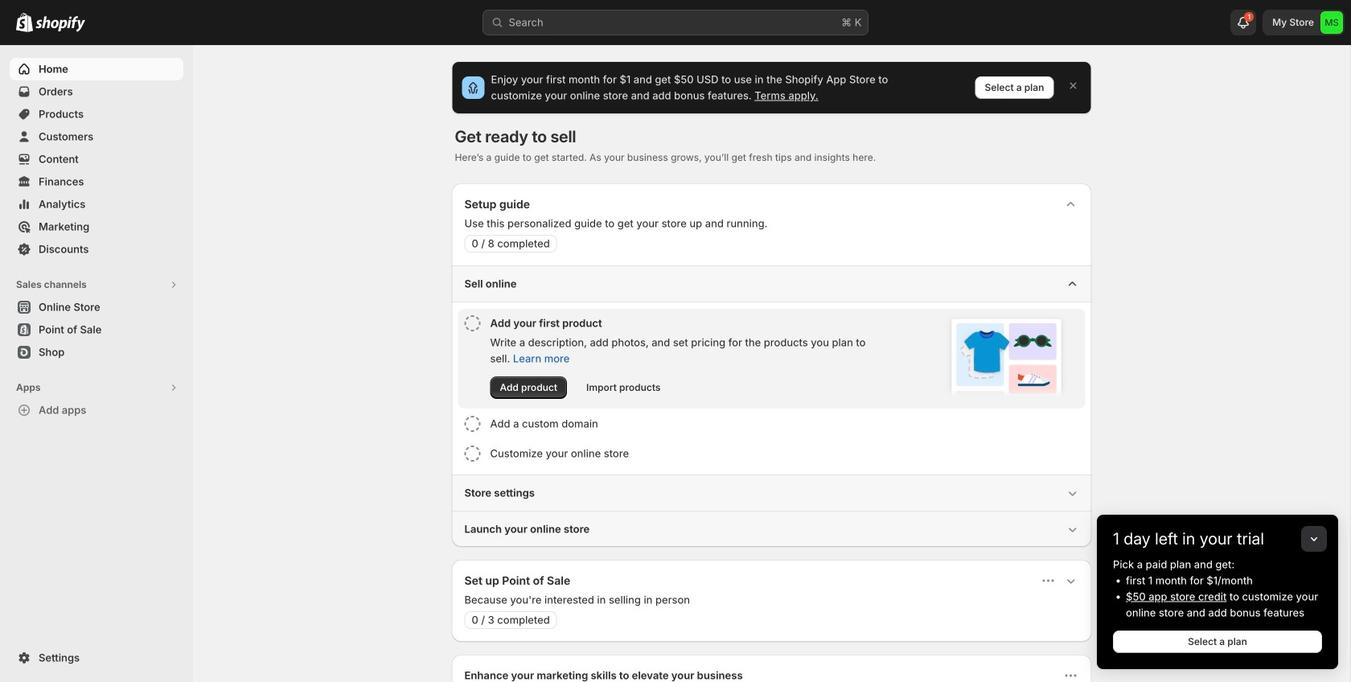 Task type: vqa. For each thing, say whether or not it's contained in the screenshot.
my store image
yes



Task type: describe. For each thing, give the bounding box(es) containing it.
add your first product group
[[458, 309, 1086, 409]]

my store image
[[1321, 11, 1344, 34]]

1 horizontal spatial shopify image
[[35, 16, 85, 32]]

setup guide region
[[452, 183, 1092, 547]]



Task type: locate. For each thing, give the bounding box(es) containing it.
customize your online store group
[[458, 439, 1086, 468]]

shopify image
[[16, 13, 33, 32], [35, 16, 85, 32]]

sell online group
[[452, 265, 1092, 475]]

0 horizontal spatial shopify image
[[16, 13, 33, 32]]

guide categories group
[[452, 265, 1092, 547]]

mark add a custom domain as done image
[[465, 416, 481, 432]]

mark customize your online store as done image
[[465, 446, 481, 462]]

add a custom domain group
[[458, 409, 1086, 438]]

mark add your first product as done image
[[465, 315, 481, 331]]



